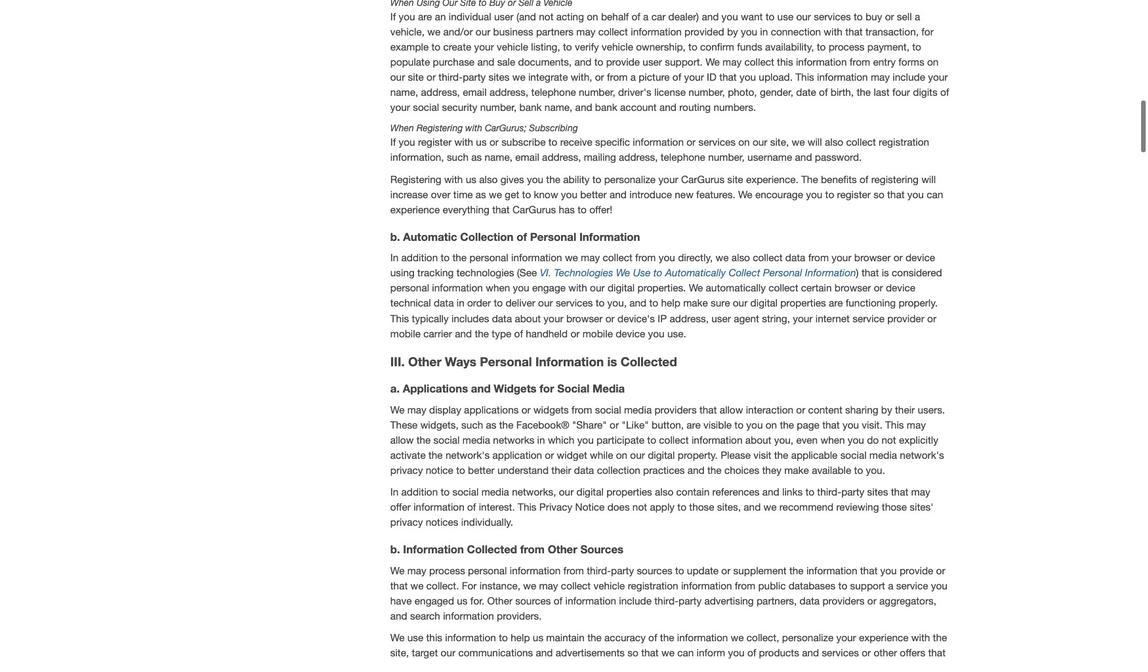 Task type: locate. For each thing, give the bounding box(es) containing it.
0 vertical spatial are
[[418, 10, 432, 22]]

1 horizontal spatial when
[[821, 434, 846, 446]]

1 vertical spatial in
[[391, 486, 399, 498]]

services down numbers.
[[699, 136, 736, 148]]

id
[[707, 71, 717, 83]]

vehicle down sources
[[594, 580, 625, 592]]

or up considered
[[894, 252, 903, 263]]

sources left update
[[637, 565, 673, 576]]

us inside we may process personal information from third-party sources to update or supplement the   information that you provide or that we collect. for instance, we may collect vehicle registration   information from public databases to support a service you have engaged us for. other sources of   information include third-party advertising partners, data providers or aggregators, and search   information providers.
[[457, 595, 468, 607]]

this right 'visit.'
[[886, 419, 905, 431]]

and up offer!
[[610, 188, 627, 200]]

a up aggregators, at the bottom right of the page
[[889, 580, 894, 592]]

information up communications
[[445, 632, 496, 644]]

make left sure
[[684, 297, 709, 309]]

our right the "target"
[[441, 647, 456, 659]]

0 vertical spatial use
[[778, 10, 794, 22]]

0 vertical spatial for
[[922, 25, 934, 37]]

we inside registering with us also gives you the ability to personalize your cargurus site experience. the   benefits of registering will increase over time as we get to know you better and introduce new features.   we encourage you to register so that you can experience everything that cargurus has to offer!
[[489, 188, 502, 200]]

may inside in addition to the personal information we may collect from you directly, we also collect   data from your browser or device using tracking technologies (see
[[581, 252, 600, 263]]

personalize
[[605, 173, 656, 185], [783, 632, 834, 644]]

of up maintain
[[554, 595, 563, 607]]

us left maintain
[[533, 632, 544, 644]]

services up "connection"
[[815, 10, 852, 22]]

1 vertical spatial site,
[[391, 647, 409, 659]]

1 vertical spatial b.
[[391, 543, 400, 557]]

so inside we use this information to help us maintain the accuracy of the information we collect,   personalize your experience with the site, target our communications and advertisements so   that we can inform you of products and services or other offers tha
[[628, 647, 639, 659]]

you
[[399, 10, 416, 22], [722, 10, 739, 22], [741, 25, 758, 37], [740, 71, 757, 83], [399, 136, 416, 148], [527, 173, 544, 185], [561, 188, 578, 200], [807, 188, 823, 200], [908, 188, 925, 200], [659, 252, 676, 263], [513, 282, 530, 294], [649, 327, 665, 339], [747, 419, 763, 431], [843, 419, 860, 431], [578, 434, 594, 446], [848, 434, 865, 446], [881, 565, 898, 576], [932, 580, 948, 592], [729, 647, 745, 659]]

not inside if you are an individual user (and not acting on behalf of a car dealer) and you want to use   our services to buy or sell a vehicle, we and/or our business partners may collect information   provided by you in connection with that transaction, for example to create your vehicle listing,   to verify vehicle ownership, to confirm funds availability, to process payment, to populate purchase   and sale documents, and to provide user support. we may collect this information from entry forms   on our site or third-party sites we integrate with, or from a picture of your id that you upload.   this information may include your name, address, email address, telephone number, driver's   license number, photo, gender, date of birth, the last four digits of your social security number,   bank name, and bank account and routing numbers.
[[539, 10, 554, 22]]

1 privacy from the top
[[391, 464, 423, 476]]

our up privacy
[[559, 486, 574, 498]]

you down the interaction
[[747, 419, 763, 431]]

2 privacy from the top
[[391, 516, 423, 528]]

such
[[447, 151, 469, 163], [462, 419, 483, 431]]

also inside registering with us also gives you the ability to personalize your cargurus site experience. the   benefits of registering will increase over time as we get to know you better and introduce new features.   we encourage you to register so that you can experience everything that cargurus has to offer!
[[480, 173, 498, 185]]

0 vertical spatial allow
[[720, 404, 744, 415]]

you inside when registering with cargurus; subscribing if you register with us or subscribe to receive specific information or services on our site,   we will also collect registration information, such as name, email address, mailing address,   telephone number, username and password.
[[399, 136, 416, 148]]

with inside we use this information to help us maintain the accuracy of the information we collect,   personalize your experience with the site, target our communications and advertisements so   that we can inform you of products and services or other offers tha
[[912, 632, 931, 644]]

2 in from the top
[[391, 486, 399, 498]]

1 horizontal spatial properties
[[781, 297, 827, 309]]

site inside registering with us also gives you the ability to personalize your cargurus site experience. the   benefits of registering will increase over time as we get to know you better and introduce new features.   we encourage you to register so that you can experience everything that cargurus has to offer!
[[728, 173, 744, 185]]

the inside if you are an individual user (and not acting on behalf of a car dealer) and you want to use   our services to buy or sell a vehicle, we and/or our business partners may collect information   provided by you in connection with that transaction, for example to create your vehicle listing,   to verify vehicle ownership, to confirm funds availability, to process payment, to populate purchase   and sale documents, and to provide user support. we may collect this information from entry forms   on our site or third-party sites we integrate with, or from a picture of your id that you upload.   this information may include your name, address, email address, telephone number, driver's   license number, photo, gender, date of birth, the last four digits of your social security number,   bank name, and bank account and routing numbers.
[[857, 86, 872, 98]]

0 horizontal spatial telephone
[[532, 86, 576, 98]]

about up visit
[[746, 434, 772, 446]]

also inside when registering with cargurus; subscribing if you register with us or subscribe to receive specific information or services on our site,   we will also collect registration information, such as name, email address, mailing address,   telephone number, username and password.
[[825, 136, 844, 148]]

a. applications and widgets for social media
[[391, 382, 625, 396]]

and inside registering with us also gives you the ability to personalize your cargurus site experience. the   benefits of registering will increase over time as we get to know you better and introduce new features.   we encourage you to register so that you can experience everything that cargurus has to offer!
[[610, 188, 627, 200]]

2 bank from the left
[[596, 101, 618, 113]]

2 network's from the left
[[901, 449, 945, 461]]

1 vertical spatial service
[[897, 580, 929, 592]]

0 vertical spatial privacy
[[391, 464, 423, 476]]

this inside we may display applications or widgets from social media providers that allow interaction or   content sharing by their users. these widgets, such as the facebook® "share" or "like" button,   are visible to you on the page that you visit. this may allow the social media networks in which   you participate to collect information about you, even when you do not explicitly activate the   network's application or widget while on our digital property. please visit the applicable social   media network's privacy notice to better understand their data collection practices and the choices   they make available to you.
[[886, 419, 905, 431]]

0 horizontal spatial sites
[[489, 71, 510, 83]]

your up certain
[[832, 252, 852, 263]]

1 horizontal spatial personalize
[[783, 632, 834, 644]]

in inside ) that is considered personal information when you   engage with our digital properties. we automatically collect certain browser or device technical   data in order to deliver our services to you, and to help make sure our digital properties are   functioning properly. this typically includes data about your browser or device's ip address,   user agent string, your internet service provider or mobile carrier and the type of handheld or   mobile device you use.
[[457, 297, 465, 309]]

1 vertical spatial registering
[[391, 173, 442, 185]]

1 vertical spatial such
[[462, 419, 483, 431]]

0 vertical spatial you,
[[608, 297, 627, 309]]

information up order
[[432, 282, 483, 294]]

0 vertical spatial personal
[[470, 252, 509, 263]]

from left entry in the right of the page
[[850, 56, 871, 68]]

1 horizontal spatial sites
[[868, 486, 889, 498]]

device
[[906, 252, 936, 263], [887, 282, 916, 294], [616, 327, 646, 339]]

can inside registering with us also gives you the ability to personalize your cargurus site experience. the   benefits of registering will increase over time as we get to know you better and introduce new features.   we encourage you to register so that you can experience everything that cargurus has to offer!
[[927, 188, 944, 200]]

0 vertical spatial such
[[447, 151, 469, 163]]

browser inside in addition to the personal information we may collect from you directly, we also collect   data from your browser or device using tracking technologies (see
[[855, 252, 891, 263]]

widgets,
[[421, 419, 459, 431]]

that up visible
[[700, 404, 717, 415]]

your inside registering with us also gives you the ability to personalize your cargurus site experience. the   benefits of registering will increase over time as we get to know you better and introduce new features.   we encourage you to register so that you can experience everything that cargurus has to offer!
[[659, 173, 679, 185]]

also inside in addition to the personal information we may collect from you directly, we also collect   data from your browser or device using tracking technologies (see
[[732, 252, 751, 263]]

0 vertical spatial browser
[[855, 252, 891, 263]]

site, inside we use this information to help us maintain the accuracy of the information we collect,   personalize your experience with the site, target our communications and advertisements so   that we can inform you of products and services or other offers tha
[[391, 647, 409, 659]]

their down widget
[[552, 464, 572, 476]]

last
[[874, 86, 890, 98]]

our inside we use this information to help us maintain the accuracy of the information we collect,   personalize your experience with the site, target our communications and advertisements so   that we can inform you of products and services or other offers tha
[[441, 647, 456, 659]]

device inside in addition to the personal information we may collect from you directly, we also collect   data from your browser or device using tracking technologies (see
[[906, 252, 936, 263]]

you up has
[[561, 188, 578, 200]]

we
[[428, 25, 441, 37], [513, 71, 526, 83], [792, 136, 805, 148], [489, 188, 502, 200], [565, 252, 578, 263], [716, 252, 729, 263], [764, 501, 777, 513], [411, 580, 424, 592], [524, 580, 537, 592], [731, 632, 744, 644], [662, 647, 675, 659]]

from
[[850, 56, 871, 68], [607, 71, 628, 83], [636, 252, 656, 263], [809, 252, 829, 263], [572, 404, 593, 415], [521, 543, 545, 557], [564, 565, 584, 576], [735, 580, 756, 592]]

of inside in addition to social media networks, our digital properties also contain references and links   to third-party sites that may offer information of interest. this privacy notice does not apply   to those sites, and we recommend reviewing those sites' privacy notices individually.
[[468, 501, 476, 513]]

third- down purchase
[[439, 71, 463, 83]]

2 vertical spatial in
[[538, 434, 545, 446]]

acting
[[557, 10, 584, 22]]

links
[[783, 486, 803, 498]]

0 horizontal spatial this
[[427, 632, 443, 644]]

we
[[706, 56, 720, 68], [739, 188, 753, 200], [616, 267, 631, 279], [689, 282, 704, 294], [391, 404, 405, 415], [391, 565, 405, 576], [391, 632, 405, 644]]

and
[[702, 10, 719, 22], [478, 56, 495, 68], [575, 56, 592, 68], [576, 101, 593, 113], [660, 101, 677, 113], [796, 151, 813, 163], [610, 188, 627, 200], [630, 297, 647, 309], [455, 327, 472, 339], [471, 382, 491, 396], [688, 464, 705, 476], [763, 486, 780, 498], [744, 501, 761, 513], [391, 610, 408, 622], [536, 647, 553, 659], [803, 647, 820, 659]]

providers inside we may process personal information from third-party sources to update or supplement the   information that you provide or that we collect. for instance, we may collect vehicle registration   information from public databases to support a service you have engaged us for. other sources of   information include third-party advertising partners, data providers or aggregators, and search   information providers.
[[823, 595, 865, 607]]

1 bank from the left
[[520, 101, 542, 113]]

0 vertical spatial cargurus
[[682, 173, 725, 185]]

1 if from the top
[[391, 10, 396, 22]]

may up technologies
[[581, 252, 600, 263]]

if inside when registering with cargurus; subscribing if you register with us or subscribe to receive specific information or services on our site,   we will also collect registration information, such as name, email address, mailing address,   telephone number, username and password.
[[391, 136, 396, 148]]

our down automatically
[[733, 297, 748, 309]]

0 horizontal spatial better
[[468, 464, 495, 476]]

information inside we may display applications or widgets from social media providers that allow interaction or   content sharing by their users. these widgets, such as the facebook® "share" or "like" button,   are visible to you on the page that you visit. this may allow the social media networks in which   you participate to collect information about you, even when you do not explicitly activate the   network's application or widget while on our digital property. please visit the applicable social   media network's privacy notice to better understand their data collection practices and the choices   they make available to you.
[[692, 434, 743, 446]]

and inside we may display applications or widgets from social media providers that allow interaction or   content sharing by their users. these widgets, such as the facebook® "share" or "like" button,   are visible to you on the page that you visit. this may allow the social media networks in which   you participate to collect information about you, even when you do not explicitly activate the   network's application or widget while on our digital property. please visit the applicable social   media network's privacy notice to better understand their data collection practices and the choices   they make available to you.
[[688, 464, 705, 476]]

1 horizontal spatial providers
[[823, 595, 865, 607]]

1 horizontal spatial not
[[633, 501, 648, 513]]

we inside we may process personal information from third-party sources to update or supplement the   information that you provide or that we collect. for instance, we may collect vehicle registration   information from public databases to support a service you have engaged us for. other sources of   information include third-party advertising partners, data providers or aggregators, and search   information providers.
[[391, 565, 405, 576]]

advertising
[[705, 595, 754, 607]]

also up password. on the top right of page
[[825, 136, 844, 148]]

1 vertical spatial cargurus
[[513, 203, 556, 215]]

0 vertical spatial registration
[[879, 136, 930, 148]]

social
[[558, 382, 590, 396]]

telephone inside if you are an individual user (and not acting on behalf of a car dealer) and you want to use   our services to buy or sell a vehicle, we and/or our business partners may collect information   provided by you in connection with that transaction, for example to create your vehicle listing,   to verify vehicle ownership, to confirm funds availability, to process payment, to populate purchase   and sale documents, and to provide user support. we may collect this information from entry forms   on our site or third-party sites we integrate with, or from a picture of your id that you upload.   this information may include your name, address, email address, telephone number, driver's   license number, photo, gender, date of birth, the last four digits of your social security number,   bank name, and bank account and routing numbers.
[[532, 86, 576, 98]]

information inside in addition to the personal information we may collect from you directly, we also collect   data from your browser or device using tracking technologies (see
[[512, 252, 563, 263]]

0 vertical spatial site,
[[771, 136, 790, 148]]

1 horizontal spatial network's
[[901, 449, 945, 461]]

participate
[[597, 434, 645, 446]]

process up collect.
[[430, 565, 466, 576]]

purchase
[[433, 56, 475, 68]]

visit
[[754, 449, 772, 461]]

collect up technologies
[[603, 252, 633, 263]]

1 horizontal spatial use
[[778, 10, 794, 22]]

1 vertical spatial help
[[511, 632, 530, 644]]

telephone down integrate on the top of page
[[532, 86, 576, 98]]

we inside ) that is considered personal information when you   engage with our digital properties. we automatically collect certain browser or device technical   data in order to deliver our services to you, and to help make sure our digital properties are   functioning properly. this typically includes data about your browser or device's ip address,   user agent string, your internet service provider or mobile carrier and the type of handheld or   mobile device you use.
[[689, 282, 704, 294]]

the down property.
[[708, 464, 722, 476]]

0 vertical spatial better
[[581, 188, 607, 200]]

we inside when registering with cargurus; subscribing if you register with us or subscribe to receive specific information or services on our site,   we will also collect registration information, such as name, email address, mailing address,   telephone number, username and password.
[[792, 136, 805, 148]]

0 vertical spatial email
[[463, 86, 487, 98]]

digital inside we may display applications or widgets from social media providers that allow interaction or   content sharing by their users. these widgets, such as the facebook® "share" or "like" button,   are visible to you on the page that you visit. this may allow the social media networks in which   you participate to collect information about you, even when you do not explicitly activate the   network's application or widget while on our digital property. please visit the applicable social   media network's privacy notice to better understand their data collection practices and the choices   they make available to you.
[[648, 449, 675, 461]]

2 horizontal spatial are
[[830, 297, 844, 309]]

network's down explicitly
[[901, 449, 945, 461]]

from up the driver's
[[607, 71, 628, 83]]

help inside we use this information to help us maintain the accuracy of the information we collect,   personalize your experience with the site, target our communications and advertisements so   that we can inform you of products and services or other offers tha
[[511, 632, 530, 644]]

that inside we use this information to help us maintain the accuracy of the information we collect,   personalize your experience with the site, target our communications and advertisements so   that we can inform you of products and services or other offers tha
[[642, 647, 659, 659]]

benefits
[[822, 173, 858, 185]]

maintain
[[547, 632, 585, 644]]

you,
[[608, 297, 627, 309], [775, 434, 794, 446]]

information inside in addition to social media networks, our digital properties also contain references and links   to third-party sites that may offer information of interest. this privacy notice does not apply   to those sites, and we recommend reviewing those sites' privacy notices individually.
[[414, 501, 465, 513]]

1 vertical spatial sites
[[868, 486, 889, 498]]

understand
[[498, 464, 549, 476]]

on right forms
[[928, 56, 939, 68]]

0 horizontal spatial register
[[418, 136, 452, 148]]

0 horizontal spatial name,
[[391, 86, 419, 98]]

registering
[[417, 123, 463, 134], [391, 173, 442, 185]]

device down considered
[[887, 282, 916, 294]]

0 vertical spatial provide
[[607, 56, 640, 68]]

to inside we use this information to help us maintain the accuracy of the information we collect,   personalize your experience with the site, target our communications and advertisements so   that we can inform you of products and services or other offers tha
[[499, 632, 508, 644]]

2 if from the top
[[391, 136, 396, 148]]

in inside in addition to social media networks, our digital properties also contain references and links   to third-party sites that may offer information of interest. this privacy notice does not apply   to those sites, and we recommend reviewing those sites' privacy notices individually.
[[391, 486, 399, 498]]

collect down button,
[[660, 434, 689, 446]]

registering
[[872, 173, 919, 185]]

1 vertical spatial include
[[620, 595, 652, 607]]

agent
[[734, 312, 760, 324]]

or up participate
[[610, 419, 619, 431]]

for
[[462, 580, 477, 592]]

process inside we may process personal information from third-party sources to update or supplement the   information that you provide or that we collect. for instance, we may collect vehicle registration   information from public databases to support a service you have engaged us for. other sources of   information include third-party advertising partners, data providers or aggregators, and search   information providers.
[[430, 565, 466, 576]]

1 vertical spatial make
[[785, 464, 810, 476]]

0 vertical spatial collected
[[621, 354, 678, 369]]

of right the digits in the top of the page
[[941, 86, 950, 98]]

we inside registering with us also gives you the ability to personalize your cargurus site experience. the   benefits of registering will increase over time as we get to know you better and introduce new features.   we encourage you to register so that you can experience everything that cargurus has to offer!
[[739, 188, 753, 200]]

2 vertical spatial are
[[687, 419, 701, 431]]

0 horizontal spatial make
[[684, 297, 709, 309]]

that down explicitly
[[892, 486, 909, 498]]

0 vertical spatial register
[[418, 136, 452, 148]]

you up aggregators, at the bottom right of the page
[[932, 580, 948, 592]]

as inside registering with us also gives you the ability to personalize your cargurus site experience. the   benefits of registering will increase over time as we get to know you better and introduce new features.   we encourage you to register so that you can experience everything that cargurus has to offer!
[[476, 188, 487, 200]]

providers
[[655, 404, 697, 415], [823, 595, 865, 607]]

0 horizontal spatial help
[[511, 632, 530, 644]]

name, up subscribing
[[545, 101, 573, 113]]

1 vertical spatial allow
[[391, 434, 414, 446]]

this inside ) that is considered personal information when you   engage with our digital properties. we automatically collect certain browser or device technical   data in order to deliver our services to you, and to help make sure our digital properties are   functioning properly. this typically includes data about your browser or device's ip address,   user agent string, your internet service provider or mobile carrier and the type of handheld or   mobile device you use.
[[391, 312, 409, 324]]

include up the accuracy
[[620, 595, 652, 607]]

you left 'directly,'
[[659, 252, 676, 263]]

this inside we use this information to help us maintain the accuracy of the information we collect,   personalize your experience with the site, target our communications and advertisements so   that we can inform you of products and services or other offers tha
[[427, 632, 443, 644]]

1 vertical spatial site
[[728, 173, 744, 185]]

these
[[391, 419, 418, 431]]

2 horizontal spatial not
[[882, 434, 897, 446]]

sites,
[[718, 501, 741, 513]]

also left gives
[[480, 173, 498, 185]]

us inside we use this information to help us maintain the accuracy of the information we collect,   personalize your experience with the site, target our communications and advertisements so   that we can inform you of products and services or other offers tha
[[533, 632, 544, 644]]

party inside in addition to social media networks, our digital properties also contain references and links   to third-party sites that may offer information of interest. this privacy notice does not apply   to those sites, and we recommend reviewing those sites' privacy notices individually.
[[842, 486, 865, 498]]

registering down security
[[417, 123, 463, 134]]

this inside if you are an individual user (and not acting on behalf of a car dealer) and you want to use   our services to buy or sell a vehicle, we and/or our business partners may collect information   provided by you in connection with that transaction, for example to create your vehicle listing,   to verify vehicle ownership, to confirm funds availability, to process payment, to populate purchase   and sale documents, and to provide user support. we may collect this information from entry forms   on our site or third-party sites we integrate with, or from a picture of your id that you upload.   this information may include your name, address, email address, telephone number, driver's   license number, photo, gender, date of birth, the last four digits of your social security number,   bank name, and bank account and routing numbers.
[[796, 71, 815, 83]]

third-
[[439, 71, 463, 83], [818, 486, 842, 498], [587, 565, 611, 576], [655, 595, 679, 607]]

vi.
[[540, 267, 552, 279]]

2 b. from the top
[[391, 543, 400, 557]]

personal
[[470, 252, 509, 263], [391, 282, 430, 294], [468, 565, 507, 576]]

0 horizontal spatial experience
[[391, 203, 440, 215]]

1 horizontal spatial registration
[[879, 136, 930, 148]]

1 horizontal spatial user
[[643, 56, 663, 68]]

offers
[[901, 647, 926, 659]]

and left links in the bottom of the page
[[763, 486, 780, 498]]

our inside when registering with cargurus; subscribing if you register with us or subscribe to receive specific information or services on our site,   we will also collect registration information, such as name, email address, mailing address,   telephone number, username and password.
[[753, 136, 768, 148]]

other right iii.
[[408, 354, 442, 369]]

0 horizontal spatial registration
[[628, 580, 679, 592]]

address, inside ) that is considered personal information when you   engage with our digital properties. we automatically collect certain browser or device technical   data in order to deliver our services to you, and to help make sure our digital properties are   functioning properly. this typically includes data about your browser or device's ip address,   user agent string, your internet service provider or mobile carrier and the type of handheld or   mobile device you use.
[[670, 312, 709, 324]]

0 horizontal spatial use
[[408, 632, 424, 644]]

with
[[824, 25, 843, 37], [466, 123, 483, 134], [455, 136, 474, 148], [445, 173, 463, 185], [569, 282, 588, 294], [912, 632, 931, 644]]

2 horizontal spatial user
[[712, 312, 732, 324]]

1 addition from the top
[[402, 252, 438, 263]]

such inside when registering with cargurus; subscribing if you register with us or subscribe to receive specific information or services on our site,   we will also collect registration information, such as name, email address, mailing address,   telephone number, username and password.
[[447, 151, 469, 163]]

registering up increase
[[391, 173, 442, 185]]

0 horizontal spatial site
[[408, 71, 424, 83]]

not right the does
[[633, 501, 648, 513]]

1 vertical spatial this
[[427, 632, 443, 644]]

site, for we
[[771, 136, 790, 148]]

search
[[410, 610, 441, 622]]

data inside we may process personal information from third-party sources to update or supplement the   information that you provide or that we collect. for instance, we may collect vehicle registration   information from public databases to support a service you have engaged us for. other sources of   information include third-party advertising partners, data providers or aggregators, and search   information providers.
[[800, 595, 820, 607]]

collect
[[599, 25, 628, 37], [745, 56, 775, 68], [847, 136, 877, 148], [603, 252, 633, 263], [753, 252, 783, 263], [769, 282, 799, 294], [660, 434, 689, 446], [561, 580, 591, 592]]

b. for b. information collected from other sources
[[391, 543, 400, 557]]

address, down sale
[[490, 86, 529, 98]]

privacy inside we may display applications or widgets from social media providers that allow interaction or   content sharing by their users. these widgets, such as the facebook® "share" or "like" button,   are visible to you on the page that you visit. this may allow the social media networks in which   you participate to collect information about you, even when you do not explicitly activate the   network's application or widget while on our digital property. please visit the applicable social   media network's privacy notice to better understand their data collection practices and the choices   they make available to you.
[[391, 464, 423, 476]]

public
[[759, 580, 786, 592]]

2 mobile from the left
[[583, 327, 613, 339]]

for.
[[471, 595, 485, 607]]

1 horizontal spatial in
[[538, 434, 545, 446]]

0 vertical spatial help
[[662, 297, 681, 309]]

and down maintain
[[536, 647, 553, 659]]

our inside in addition to social media networks, our digital properties also contain references and links   to third-party sites that may offer information of interest. this privacy notice does not apply   to those sites, and we recommend reviewing those sites' privacy notices individually.
[[559, 486, 574, 498]]

that
[[846, 25, 863, 37], [720, 71, 737, 83], [888, 188, 905, 200], [493, 203, 510, 215], [862, 267, 880, 279], [700, 404, 717, 415], [823, 419, 840, 431], [892, 486, 909, 498], [861, 565, 878, 576], [391, 580, 408, 592], [642, 647, 659, 659]]

activate
[[391, 449, 426, 461]]

digital inside in addition to social media networks, our digital properties also contain references and links   to third-party sites that may offer information of interest. this privacy notice does not apply   to those sites, and we recommend reviewing those sites' privacy notices individually.
[[577, 486, 604, 498]]

make up links in the bottom of the page
[[785, 464, 810, 476]]

vehicle
[[497, 41, 529, 52], [602, 41, 634, 52], [594, 580, 625, 592]]

0 horizontal spatial collected
[[467, 543, 518, 557]]

1 in from the top
[[391, 252, 399, 263]]

us left for.
[[457, 595, 468, 607]]

b.
[[391, 230, 400, 244], [391, 543, 400, 557]]

this inside if you are an individual user (and not acting on behalf of a car dealer) and you want to use   our services to buy or sell a vehicle, we and/or our business partners may collect information   provided by you in connection with that transaction, for example to create your vehicle listing,   to verify vehicle ownership, to confirm funds availability, to process payment, to populate purchase   and sale documents, and to provide user support. we may collect this information from entry forms   on our site or third-party sites we integrate with, or from a picture of your id that you upload.   this information may include your name, address, email address, telephone number, driver's   license number, photo, gender, date of birth, the last four digits of your social security number,   bank name, and bank account and routing numbers.
[[778, 56, 794, 68]]

1 b. from the top
[[391, 230, 400, 244]]

confirm
[[701, 41, 735, 52]]

dealer)
[[669, 10, 699, 22]]

or down the populate at the top of page
[[427, 71, 436, 83]]

1 horizontal spatial for
[[922, 25, 934, 37]]

as for applications
[[486, 419, 497, 431]]

connection
[[771, 25, 822, 37]]

when down technologies
[[486, 282, 510, 294]]

1 horizontal spatial email
[[516, 151, 540, 163]]

0 vertical spatial telephone
[[532, 86, 576, 98]]

or down which
[[545, 449, 554, 461]]

0 vertical spatial can
[[927, 188, 944, 200]]

allow
[[720, 404, 744, 415], [391, 434, 414, 446]]

personalize inside registering with us also gives you the ability to personalize your cargurus site experience. the   benefits of registering will increase over time as we get to know you better and introduce new features.   we encourage you to register so that you can experience everything that cargurus has to offer!
[[605, 173, 656, 185]]

b. automatic collection of personal information
[[391, 230, 641, 244]]

cargurus;
[[485, 123, 527, 134]]

0 vertical spatial by
[[728, 25, 739, 37]]

collect inside we may process personal information from third-party sources to update or supplement the   information that you provide or that we collect. for instance, we may collect vehicle registration   information from public databases to support a service you have engaged us for. other sources of   information include third-party advertising partners, data providers or aggregators, and search   information providers.
[[561, 580, 591, 592]]

digital
[[608, 282, 635, 294], [751, 297, 778, 309], [648, 449, 675, 461], [577, 486, 604, 498]]

tracking
[[418, 267, 454, 279]]

cargurus up features.
[[682, 173, 725, 185]]

technologies
[[457, 267, 515, 279]]

accuracy
[[605, 632, 646, 644]]

engage
[[533, 282, 566, 294]]

browser down ')'
[[835, 282, 872, 294]]

registration inside we may process personal information from third-party sources to update or supplement the   information that you provide or that we collect. for instance, we may collect vehicle registration   information from public databases to support a service you have engaged us for. other sources of   information include third-party advertising partners, data providers or aggregators, and search   information providers.
[[628, 580, 679, 592]]

1 vertical spatial can
[[678, 647, 694, 659]]

with inside ) that is considered personal information when you   engage with our digital properties. we automatically collect certain browser or device technical   data in order to deliver our services to you, and to help make sure our digital properties are   functioning properly. this typically includes data about your browser or device's ip address,   user agent string, your internet service provider or mobile carrier and the type of handheld or   mobile device you use.
[[569, 282, 588, 294]]

sharing
[[846, 404, 879, 415]]

0 vertical spatial experience
[[391, 203, 440, 215]]

collected
[[621, 354, 678, 369], [467, 543, 518, 557]]

you inside in addition to the personal information we may collect from you directly, we also collect   data from your browser or device using tracking technologies (see
[[659, 252, 676, 263]]

content
[[809, 404, 843, 415]]

social inside if you are an individual user (and not acting on behalf of a car dealer) and you want to use   our services to buy or sell a vehicle, we and/or our business partners may collect information   provided by you in connection with that transaction, for example to create your vehicle listing,   to verify vehicle ownership, to confirm funds availability, to process payment, to populate purchase   and sale documents, and to provide user support. we may collect this information from entry forms   on our site or third-party sites we integrate with, or from a picture of your id that you upload.   this information may include your name, address, email address, telephone number, driver's   license number, photo, gender, date of birth, the last four digits of your social security number,   bank name, and bank account and routing numbers.
[[413, 101, 439, 113]]

on
[[587, 10, 599, 22], [928, 56, 939, 68], [739, 136, 750, 148], [766, 419, 778, 431], [616, 449, 628, 461]]

1 vertical spatial by
[[882, 404, 893, 415]]

1 horizontal spatial can
[[927, 188, 944, 200]]

0 horizontal spatial about
[[515, 312, 541, 324]]

use inside if you are an individual user (and not acting on behalf of a car dealer) and you want to use   our services to buy or sell a vehicle, we and/or our business partners may collect information   provided by you in connection with that transaction, for example to create your vehicle listing,   to verify vehicle ownership, to confirm funds availability, to process payment, to populate purchase   and sale documents, and to provide user support. we may collect this information from entry forms   on our site or third-party sites we integrate with, or from a picture of your id that you upload.   this information may include your name, address, email address, telephone number, driver's   license number, photo, gender, date of birth, the last four digits of your social security number,   bank name, and bank account and routing numbers.
[[778, 10, 794, 22]]

may
[[577, 25, 596, 37], [723, 56, 742, 68], [871, 71, 891, 83], [581, 252, 600, 263], [408, 404, 427, 415], [907, 419, 927, 431], [912, 486, 931, 498], [408, 565, 427, 576], [539, 580, 559, 592]]

create
[[444, 41, 472, 52]]

0 vertical spatial when
[[486, 282, 510, 294]]

or down cargurus;
[[490, 136, 499, 148]]

using
[[391, 267, 415, 279]]

the inside we may process personal information from third-party sources to update or supplement the   information that you provide or that we collect. for instance, we may collect vehicle registration   information from public databases to support a service you have engaged us for. other sources of   information include third-party advertising partners, data providers or aggregators, and search   information providers.
[[790, 565, 804, 576]]

third- inside in addition to social media networks, our digital properties also contain references and links   to third-party sites that may offer information of interest. this privacy notice does not apply   to those sites, and we recommend reviewing those sites' privacy notices individually.
[[818, 486, 842, 498]]

you, inside ) that is considered personal information when you   engage with our digital properties. we automatically collect certain browser or device technical   data in order to deliver our services to you, and to help make sure our digital properties are   functioning properly. this typically includes data about your browser or device's ip address,   user agent string, your internet service provider or mobile carrier and the type of handheld or   mobile device you use.
[[608, 297, 627, 309]]

1 horizontal spatial site,
[[771, 136, 790, 148]]

1 vertical spatial providers
[[823, 595, 865, 607]]

b. down offer
[[391, 543, 400, 557]]

personal up instance,
[[468, 565, 507, 576]]

as inside we may display applications or widgets from social media providers that allow interaction or   content sharing by their users. these widgets, such as the facebook® "share" or "like" button,   are visible to you on the page that you visit. this may allow the social media networks in which   you participate to collect information about you, even when you do not explicitly activate the   network's application or widget while on our digital property. please visit the applicable social   media network's privacy notice to better understand their data collection practices and the choices   they make available to you.
[[486, 419, 497, 431]]

information up birth,
[[818, 71, 869, 83]]

we up id
[[706, 56, 720, 68]]

so
[[874, 188, 885, 200], [628, 647, 639, 659]]

media up interest.
[[482, 486, 510, 498]]

may up verify at right
[[577, 25, 596, 37]]

1 vertical spatial provide
[[900, 565, 934, 576]]

may up the providers.
[[539, 580, 559, 592]]

you inside we use this information to help us maintain the accuracy of the information we collect,   personalize your experience with the site, target our communications and advertisements so   that we can inform you of products and services or other offers tha
[[729, 647, 745, 659]]

0 vertical spatial registering
[[417, 123, 463, 134]]

digital up practices
[[648, 449, 675, 461]]

2 those from the left
[[883, 501, 908, 513]]

includes
[[452, 312, 490, 324]]

1 horizontal spatial are
[[687, 419, 701, 431]]

providers up button,
[[655, 404, 697, 415]]

0 vertical spatial addition
[[402, 252, 438, 263]]

1 vertical spatial are
[[830, 297, 844, 309]]

0 vertical spatial site
[[408, 71, 424, 83]]

a.
[[391, 382, 400, 396]]

we up have
[[391, 565, 405, 576]]

which
[[548, 434, 575, 446]]

help inside ) that is considered personal information when you   engage with our digital properties. we automatically collect certain browser or device technical   data in order to deliver our services to you, and to help make sure our digital properties are   functioning properly. this typically includes data about your browser or device's ip address,   user agent string, your internet service provider or mobile carrier and the type of handheld or   mobile device you use.
[[662, 297, 681, 309]]

1 horizontal spatial mobile
[[583, 327, 613, 339]]

funds
[[738, 41, 763, 52]]

of inside ) that is considered personal information when you   engage with our digital properties. we automatically collect certain browser or device technical   data in order to deliver our services to you, and to help make sure our digital properties are   functioning properly. this typically includes data about your browser or device's ip address,   user agent string, your internet service provider or mobile carrier and the type of handheld or   mobile device you use.
[[515, 327, 523, 339]]

register up information,
[[418, 136, 452, 148]]

0 horizontal spatial service
[[853, 312, 885, 324]]

1 horizontal spatial collected
[[621, 354, 678, 369]]

visible
[[704, 419, 732, 431]]

services inside we use this information to help us maintain the accuracy of the information we collect,   personalize your experience with the site, target our communications and advertisements so   that we can inform you of products and services or other offers tha
[[822, 647, 860, 659]]

1 network's from the left
[[446, 449, 490, 461]]

properties inside in addition to social media networks, our digital properties also contain references and links   to third-party sites that may offer information of interest. this privacy notice does not apply   to those sites, and we recommend reviewing those sites' privacy notices individually.
[[607, 486, 653, 498]]

you up the vehicle,
[[399, 10, 416, 22]]

will
[[808, 136, 823, 148], [922, 173, 937, 185]]

with inside if you are an individual user (and not acting on behalf of a car dealer) and you want to use   our services to buy or sell a vehicle, we and/or our business partners may collect information   provided by you in connection with that transaction, for example to create your vehicle listing,   to verify vehicle ownership, to confirm funds availability, to process payment, to populate purchase   and sale documents, and to provide user support. we may collect this information from entry forms   on our site or third-party sites we integrate with, or from a picture of your id that you upload.   this information may include your name, address, email address, telephone number, driver's   license number, photo, gender, date of birth, the last four digits of your social security number,   bank name, and bank account and routing numbers.
[[824, 25, 843, 37]]

2 vertical spatial not
[[633, 501, 648, 513]]

0 horizontal spatial bank
[[520, 101, 542, 113]]

entry
[[874, 56, 896, 68]]

sources
[[581, 543, 624, 557]]

1 horizontal spatial help
[[662, 297, 681, 309]]

digits
[[914, 86, 938, 98]]

registration up registering
[[879, 136, 930, 148]]

may inside in addition to social media networks, our digital properties also contain references and links   to third-party sites that may offer information of interest. this privacy notice does not apply   to those sites, and we recommend reviewing those sites' privacy notices individually.
[[912, 486, 931, 498]]

1 horizontal spatial site
[[728, 173, 744, 185]]

numbers.
[[714, 101, 757, 113]]

collect up password. on the top right of page
[[847, 136, 877, 148]]

1 horizontal spatial will
[[922, 173, 937, 185]]

0 vertical spatial name,
[[391, 86, 419, 98]]

service down the functioning
[[853, 312, 885, 324]]

experience down increase
[[391, 203, 440, 215]]

by
[[728, 25, 739, 37], [882, 404, 893, 415]]

properties
[[781, 297, 827, 309], [607, 486, 653, 498]]

1 horizontal spatial allow
[[720, 404, 744, 415]]

such down applications
[[462, 419, 483, 431]]

1 horizontal spatial other
[[488, 595, 513, 607]]

are inside ) that is considered personal information when you   engage with our digital properties. we automatically collect certain browser or device technical   data in order to deliver our services to you, and to help make sure our digital properties are   functioning properly. this typically includes data about your browser or device's ip address,   user agent string, your internet service provider or mobile carrier and the type of handheld or   mobile device you use.
[[830, 297, 844, 309]]

0 horizontal spatial providers
[[655, 404, 697, 415]]

to down subscribing
[[549, 136, 558, 148]]

collect inside when registering with cargurus; subscribing if you register with us or subscribe to receive specific information or services on our site,   we will also collect registration information, such as name, email address, mailing address,   telephone number, username and password.
[[847, 136, 877, 148]]

from up "share"
[[572, 404, 593, 415]]

our up username
[[753, 136, 768, 148]]

make
[[684, 297, 709, 309], [785, 464, 810, 476]]

telephone inside when registering with cargurus; subscribing if you register with us or subscribe to receive specific information or services on our site,   we will also collect registration information, such as name, email address, mailing address,   telephone number, username and password.
[[661, 151, 706, 163]]

better
[[581, 188, 607, 200], [468, 464, 495, 476]]

or right handheld
[[571, 327, 580, 339]]

cargurus down "know"
[[513, 203, 556, 215]]

update
[[688, 565, 719, 576]]

b. information collected from other sources
[[391, 543, 624, 557]]

about
[[515, 312, 541, 324], [746, 434, 772, 446]]

privacy
[[391, 464, 423, 476], [391, 516, 423, 528]]

0 horizontal spatial personalize
[[605, 173, 656, 185]]

user up business
[[495, 10, 514, 22]]

0 vertical spatial about
[[515, 312, 541, 324]]

as down applications
[[486, 419, 497, 431]]

2 addition from the top
[[402, 486, 438, 498]]



Task type: vqa. For each thing, say whether or not it's contained in the screenshot.
first addition from the bottom of the page
yes



Task type: describe. For each thing, give the bounding box(es) containing it.
ownership,
[[637, 41, 686, 52]]

with inside registering with us also gives you the ability to personalize your cargurus site experience. the   benefits of registering will increase over time as we get to know you better and introduce new features.   we encourage you to register so that you can experience everything that cargurus has to offer!
[[445, 173, 463, 185]]

of right date
[[820, 86, 828, 98]]

we left use
[[616, 267, 631, 279]]

b. for b. automatic collection of personal information
[[391, 230, 400, 244]]

name, inside when registering with cargurus; subscribing if you register with us or subscribe to receive specific information or services on our site,   we will also collect registration information, such as name, email address, mailing address,   telephone number, username and password.
[[485, 151, 513, 163]]

0 horizontal spatial allow
[[391, 434, 414, 446]]

your left id
[[685, 71, 705, 83]]

vehicle,
[[391, 25, 425, 37]]

when inside ) that is considered personal information when you   engage with our digital properties. we automatically collect certain browser or device technical   data in order to deliver our services to you, and to help make sure our digital properties are   functioning properly. this typically includes data about your browser or device's ip address,   user agent string, your internet service provider or mobile carrier and the type of handheld or   mobile device you use.
[[486, 282, 510, 294]]

collect,
[[747, 632, 780, 644]]

to down notice
[[441, 486, 450, 498]]

and down with,
[[576, 101, 593, 113]]

explicitly
[[900, 434, 939, 446]]

our down individual on the left
[[476, 25, 491, 37]]

we up technologies
[[565, 252, 578, 263]]

to right order
[[494, 297, 503, 309]]

1 horizontal spatial cargurus
[[682, 173, 725, 185]]

our inside we may display applications or widgets from social media providers that allow interaction or   content sharing by their users. these widgets, such as the facebook® "share" or "like" button,   are visible to you on the page that you visit. this may allow the social media networks in which   you participate to collect information about you, even when you do not explicitly activate the   network's application or widget while on our digital property. please visit the applicable social   media network's privacy notice to better understand their data collection practices and the choices   they make available to you.
[[631, 449, 646, 461]]

from up certain
[[809, 252, 829, 263]]

to down verify at right
[[595, 56, 604, 68]]

third- down sources
[[587, 565, 611, 576]]

you up photo,
[[740, 71, 757, 83]]

better inside we may display applications or widgets from social media providers that allow interaction or   content sharing by their users. these widgets, such as the facebook® "share" or "like" button,   are visible to you on the page that you visit. this may allow the social media networks in which   you participate to collect information about you, even when you do not explicitly activate the   network's application or widget while on our digital property. please visit the applicable social   media network's privacy notice to better understand their data collection practices and the choices   they make available to you.
[[468, 464, 495, 476]]

party down sources
[[611, 565, 634, 576]]

display
[[430, 404, 462, 415]]

0 vertical spatial other
[[408, 354, 442, 369]]

get
[[505, 188, 520, 200]]

from up use
[[636, 252, 656, 263]]

registering inside when registering with cargurus; subscribing if you register with us or subscribe to receive specific information or services on our site,   we will also collect registration information, such as name, email address, mailing address,   telephone number, username and password.
[[417, 123, 463, 134]]

populate
[[391, 56, 430, 68]]

personal inside we may process personal information from third-party sources to update or supplement the   information that you provide or that we collect. for instance, we may collect vehicle registration   information from public databases to support a service you have engaged us for. other sources of   information include third-party advertising partners, data providers or aggregators, and search   information providers.
[[468, 565, 507, 576]]

your inside we use this information to help us maintain the accuracy of the information we collect,   personalize your experience with the site, target our communications and advertisements so   that we can inform you of products and services or other offers tha
[[837, 632, 857, 644]]

0 horizontal spatial user
[[495, 10, 514, 22]]

supplement
[[734, 565, 787, 576]]

your up handheld
[[544, 312, 564, 324]]

device's
[[618, 312, 655, 324]]

when registering with cargurus; subscribing if you register with us or subscribe to receive specific information or services on our site,   we will also collect registration information, such as name, email address, mailing address,   telephone number, username and password.
[[391, 123, 930, 163]]

on right acting
[[587, 10, 599, 22]]

1 vertical spatial their
[[552, 464, 572, 476]]

registration inside when registering with cargurus; subscribing if you register with us or subscribe to receive specific information or services on our site,   we will also collect registration information, such as name, email address, mailing address,   telephone number, username and password.
[[879, 136, 930, 148]]

experience inside registering with us also gives you the ability to personalize your cargurus site experience. the   benefits of registering will increase over time as we get to know you better and introduce new features.   we encourage you to register so that you can experience everything that cargurus has to offer!
[[391, 203, 440, 215]]

a up the driver's
[[631, 71, 636, 83]]

time
[[454, 188, 473, 200]]

routing
[[680, 101, 711, 113]]

we left inform
[[662, 647, 675, 659]]

as for also
[[476, 188, 487, 200]]

or left the "sell"
[[886, 10, 895, 22]]

payment,
[[868, 41, 910, 52]]

you up 'funds'
[[741, 25, 758, 37]]

directly,
[[679, 252, 713, 263]]

registering with us also gives you the ability to personalize your cargurus site experience. the   benefits of registering will increase over time as we get to know you better and introduce new features.   we encourage you to register so that you can experience everything that cargurus has to offer!
[[391, 173, 944, 215]]

widgets
[[534, 404, 569, 415]]

order
[[468, 297, 491, 309]]

1 vertical spatial personal
[[764, 267, 803, 279]]

of right behalf
[[632, 10, 641, 22]]

0 vertical spatial their
[[896, 404, 916, 415]]

widget
[[557, 449, 588, 461]]

of inside we may process personal information from third-party sources to update or supplement the   information that you provide or that we collect. for instance, we may collect vehicle registration   information from public databases to support a service you have engaged us for. other sources of   information include third-party advertising partners, data providers or aggregators, and search   information providers.
[[554, 595, 563, 607]]

your right string,
[[794, 312, 813, 324]]

you down "share"
[[578, 434, 594, 446]]

our down technologies
[[590, 282, 605, 294]]

upload.
[[759, 71, 793, 83]]

databases
[[789, 580, 836, 592]]

and left sale
[[478, 56, 495, 68]]

social inside in addition to social media networks, our digital properties also contain references and links   to third-party sites that may offer information of interest. this privacy notice does not apply   to those sites, and we recommend reviewing those sites' privacy notices individually.
[[453, 486, 479, 498]]

will inside registering with us also gives you the ability to personalize your cargurus site experience. the   benefits of registering will increase over time as we get to know you better and introduce new features.   we encourage you to register so that you can experience everything that cargurus has to offer!
[[922, 173, 937, 185]]

may down confirm
[[723, 56, 742, 68]]

1 vertical spatial device
[[887, 282, 916, 294]]

1 vertical spatial user
[[643, 56, 663, 68]]

with,
[[571, 71, 593, 83]]

in for in addition to the personal information we may collect from you directly, we also collect   data from your browser or device using tracking technologies (see
[[391, 252, 399, 263]]

practices
[[644, 464, 685, 476]]

information up inform
[[678, 632, 729, 644]]

"like"
[[622, 419, 649, 431]]

number, inside when registering with cargurus; subscribing if you register with us or subscribe to receive specific information or services on our site,   we will also collect registration information, such as name, email address, mailing address,   telephone number, username and password.
[[709, 151, 745, 163]]

to right ability
[[593, 173, 602, 185]]

your inside in addition to the personal information we may collect from you directly, we also collect   data from your browser or device using tracking technologies (see
[[832, 252, 852, 263]]

to left create
[[432, 41, 441, 52]]

collect down behalf
[[599, 25, 628, 37]]

media up the 'you.'
[[870, 449, 898, 461]]

partners,
[[757, 595, 797, 607]]

2 vertical spatial browser
[[567, 312, 603, 324]]

internet
[[816, 312, 850, 324]]

you down the sharing
[[843, 419, 860, 431]]

and down license
[[660, 101, 677, 113]]

application
[[493, 449, 543, 461]]

we inside we use this information to help us maintain the accuracy of the information we collect,   personalize your experience with the site, target our communications and advertisements so   that we can inform you of products and services or other offers tha
[[391, 632, 405, 644]]

you up support
[[881, 565, 898, 576]]

target
[[412, 647, 438, 659]]

transaction,
[[866, 25, 919, 37]]

other inside we may process personal information from third-party sources to update or supplement the   information that you provide or that we collect. for instance, we may collect vehicle registration   information from public databases to support a service you have engaged us for. other sources of   information include third-party advertising partners, data providers or aggregators, and search   information providers.
[[488, 595, 513, 607]]

email inside when registering with cargurus; subscribing if you register with us or subscribe to receive specific information or services on our site,   we will also collect registration information, such as name, email address, mailing address,   telephone number, username and password.
[[516, 151, 540, 163]]

that inside ) that is considered personal information when you   engage with our digital properties. we automatically collect certain browser or device technical   data in order to deliver our services to you, and to help make sure our digital properties are   functioning properly. this typically includes data about your browser or device's ip address,   user agent string, your internet service provider or mobile carrier and the type of handheld or   mobile device you use.
[[862, 267, 880, 279]]

our up "connection"
[[797, 10, 812, 22]]

and up with,
[[575, 56, 592, 68]]

information down b. information collected from other sources
[[510, 565, 561, 576]]

to left support
[[839, 580, 848, 592]]

the up they
[[775, 449, 789, 461]]

notice
[[426, 464, 454, 476]]

not inside in addition to social media networks, our digital properties also contain references and links   to third-party sites that may offer information of interest. this privacy notice does not apply   to those sites, and we recommend reviewing those sites' privacy notices individually.
[[633, 501, 648, 513]]

service inside ) that is considered personal information when you   engage with our digital properties. we automatically collect certain browser or device technical   data in order to deliver our services to you, and to help make sure our digital properties are   functioning properly. this typically includes data about your browser or device's ip address,   user agent string, your internet service provider or mobile carrier and the type of handheld or   mobile device you use.
[[853, 312, 885, 324]]

they
[[763, 464, 782, 476]]

networks,
[[512, 486, 557, 498]]

to left the 'you.'
[[855, 464, 864, 476]]

from down supplement
[[735, 580, 756, 592]]

in inside if you are an individual user (and not acting on behalf of a car dealer) and you want to use   our services to buy or sell a vehicle, we and/or our business partners may collect information   provided by you in connection with that transaction, for example to create your vehicle listing,   to verify vehicle ownership, to confirm funds availability, to process payment, to populate purchase   and sale documents, and to provide user support. we may collect this information from entry forms   on our site or third-party sites we integrate with, or from a picture of your id that you upload.   this information may include your name, address, email address, telephone number, driver's   license number, photo, gender, date of birth, the last four digits of your social security number,   bank name, and bank account and routing numbers.
[[761, 25, 769, 37]]

providers inside we may display applications or widgets from social media providers that allow interaction or   content sharing by their users. these widgets, such as the facebook® "share" or "like" button,   are visible to you on the page that you visit. this may allow the social media networks in which   you participate to collect information about you, even when you do not explicitly activate the   network's application or widget while on our digital property. please visit the applicable social   media network's privacy notice to better understand their data collection practices and the choices   they make available to you.
[[655, 404, 697, 415]]

applications
[[464, 404, 519, 415]]

us inside when registering with cargurus; subscribing if you register with us or subscribe to receive specific information or services on our site,   we will also collect registration information, such as name, email address, mailing address,   telephone number, username and password.
[[476, 136, 487, 148]]

does
[[608, 501, 630, 513]]

to down "benefits"
[[826, 188, 835, 200]]

support
[[851, 580, 886, 592]]

as inside when registering with cargurus; subscribing if you register with us or subscribe to receive specific information or services on our site,   we will also collect registration information, such as name, email address, mailing address,   telephone number, username and password.
[[472, 151, 482, 163]]

interest.
[[479, 501, 515, 513]]

to up the support.
[[689, 41, 698, 52]]

an
[[435, 10, 446, 22]]

1 mobile from the left
[[391, 327, 421, 339]]

or up facebook®
[[522, 404, 531, 415]]

social down media
[[596, 404, 622, 415]]

to inside when registering with cargurus; subscribing if you register with us or subscribe to receive specific information or services on our site,   we will also collect registration information, such as name, email address, mailing address,   telephone number, username and password.
[[549, 136, 558, 148]]

license
[[655, 86, 686, 98]]

properly.
[[899, 297, 939, 309]]

2 vertical spatial device
[[616, 327, 646, 339]]

to right notice
[[457, 464, 466, 476]]

from inside we may display applications or widgets from social media providers that allow interaction or   content sharing by their users. these widgets, such as the facebook® "share" or "like" button,   are visible to you on the page that you visit. this may allow the social media networks in which   you participate to collect information about you, even when you do not explicitly activate the   network's application or widget while on our digital property. please visit the applicable social   media network's privacy notice to better understand their data collection practices and the choices   they make available to you.
[[572, 404, 593, 415]]

collect inside ) that is considered personal information when you   engage with our digital properties. we automatically collect certain browser or device technical   data in order to deliver our services to you, and to help make sure our digital properties are   functioning properly. this typically includes data about your browser or device's ip address,   user agent string, your internet service provider or mobile carrier and the type of handheld or   mobile device you use.
[[769, 282, 799, 294]]

instance,
[[480, 580, 521, 592]]

vi. technologies we use to   automatically collect personal information link
[[540, 267, 857, 279]]

2 vertical spatial personal
[[480, 354, 532, 369]]

service inside we may process personal information from third-party sources to update or supplement the   information that you provide or that we collect. for instance, we may collect vehicle registration   information from public databases to support a service you have engaged us for. other sources of   information include third-party advertising partners, data providers or aggregators, and search   information providers.
[[897, 580, 929, 592]]

services inside ) that is considered personal information when you   engage with our digital properties. we automatically collect certain browser or device technical   data in order to deliver our services to you, and to help make sure our digital properties are   functioning properly. this typically includes data about your browser or device's ip address,   user agent string, your internet service provider or mobile carrier and the type of handheld or   mobile device you use.
[[556, 297, 593, 309]]

technologies
[[555, 267, 614, 279]]

we inside if you are an individual user (and not acting on behalf of a car dealer) and you want to use   our services to buy or sell a vehicle, we and/or our business partners may collect information   provided by you in connection with that transaction, for example to create your vehicle listing,   to verify vehicle ownership, to confirm funds availability, to process payment, to populate purchase   and sale documents, and to provide user support. we may collect this information from entry forms   on our site or third-party sites we integrate with, or from a picture of your id that you upload.   this information may include your name, address, email address, telephone number, driver's   license number, photo, gender, date of birth, the last four digits of your social security number,   bank name, and bank account and routing numbers.
[[706, 56, 720, 68]]

we up have
[[411, 580, 424, 592]]

so inside registering with us also gives you the ability to personalize your cargurus site experience. the   benefits of registering will increase over time as we get to know you better and introduce new features.   we encourage you to register so that you can experience everything that cargurus has to offer!
[[874, 188, 885, 200]]

make inside ) that is considered personal information when you   engage with our digital properties. we automatically collect certain browser or device technical   data in order to deliver our services to you, and to help make sure our digital properties are   functioning properly. this typically includes data about your browser or device's ip address,   user agent string, your internet service provider or mobile carrier and the type of handheld or   mobile device you use.
[[684, 297, 709, 309]]

we may process personal information from third-party sources to update or supplement the   information that you provide or that we collect. for instance, we may collect vehicle registration   information from public databases to support a service you have engaged us for. other sources of   information include third-party advertising partners, data providers or aggregators, and search   information providers.
[[391, 565, 948, 622]]

gives
[[501, 173, 525, 185]]

(see
[[517, 267, 537, 279]]

or up aggregators, at the bottom right of the page
[[937, 565, 946, 576]]

better inside registering with us also gives you the ability to personalize your cargurus site experience. the   benefits of registering will increase over time as we get to know you better and introduce new features.   we encourage you to register so that you can experience everything that cargurus has to offer!
[[581, 188, 607, 200]]

information down update
[[682, 580, 733, 592]]

is inside ) that is considered personal information when you   engage with our digital properties. we automatically collect certain browser or device technical   data in order to deliver our services to you, and to help make sure our digital properties are   functioning properly. this typically includes data about your browser or device's ip address,   user agent string, your internet service provider or mobile carrier and the type of handheld or   mobile device you use.
[[882, 267, 890, 279]]

0 vertical spatial personal
[[530, 230, 577, 244]]

in for in addition to social media networks, our digital properties also contain references and links   to third-party sites that may offer information of interest. this privacy notice does not apply   to those sites, and we recommend reviewing those sites' privacy notices individually.
[[391, 486, 399, 498]]

you down the
[[807, 188, 823, 200]]

also inside in addition to social media networks, our digital properties also contain references and links   to third-party sites that may offer information of interest. this privacy notice does not apply   to those sites, and we recommend reviewing those sites' privacy notices individually.
[[655, 486, 674, 498]]

properties inside ) that is considered personal information when you   engage with our digital properties. we automatically collect certain browser or device technical   data in order to deliver our services to you, and to help make sure our digital properties are   functioning properly. this typically includes data about your browser or device's ip address,   user agent string, your internet service provider or mobile carrier and the type of handheld or   mobile device you use.
[[781, 297, 827, 309]]

media
[[593, 382, 625, 396]]

0 horizontal spatial for
[[540, 382, 555, 396]]

register inside when registering with cargurus; subscribing if you register with us or subscribe to receive specific information or services on our site,   we will also collect registration information, such as name, email address, mailing address,   telephone number, username and password.
[[418, 136, 452, 148]]

we right 'directly,'
[[716, 252, 729, 263]]

individually.
[[462, 516, 514, 528]]

third- up we use this information to help us maintain the accuracy of the information we collect,   personalize your experience with the site, target our communications and advertisements so   that we can inform you of products and services or other offers tha
[[655, 595, 679, 607]]

the up the advertisements
[[588, 632, 602, 644]]

button,
[[652, 419, 684, 431]]

individual
[[449, 10, 492, 22]]

social down widgets,
[[434, 434, 460, 446]]

not inside we may display applications or widgets from social media providers that allow interaction or   content sharing by their users. these widgets, such as the facebook® "share" or "like" button,   are visible to you on the page that you visit. this may allow the social media networks in which   you participate to collect information about you, even when you do not explicitly activate the   network's application or widget while on our digital property. please visit the applicable social   media network's privacy notice to better understand their data collection practices and the choices   they make available to you.
[[882, 434, 897, 446]]

automatically
[[666, 267, 726, 279]]

or inside we use this information to help us maintain the accuracy of the information we collect,   personalize your experience with the site, target our communications and advertisements so   that we can inform you of products and services or other offers tha
[[862, 647, 872, 659]]

addition for information
[[402, 486, 438, 498]]

social up available
[[841, 449, 867, 461]]

about inside ) that is considered personal information when you   engage with our digital properties. we automatically collect certain browser or device technical   data in order to deliver our services to you, and to help make sure our digital properties are   functioning properly. this typically includes data about your browser or device's ip address,   user agent string, your internet service provider or mobile carrier and the type of handheld or   mobile device you use.
[[515, 312, 541, 324]]

business
[[494, 25, 534, 37]]

by inside we may display applications or widgets from social media providers that allow interaction or   content sharing by their users. these widgets, such as the facebook® "share" or "like" button,   are visible to you on the page that you visit. this may allow the social media networks in which   you participate to collect information about you, even when you do not explicitly activate the   network's application or widget while on our digital property. please visit the applicable social   media network's privacy notice to better understand their data collection practices and the choices   they make available to you.
[[882, 404, 893, 415]]

collect
[[729, 267, 761, 279]]

or inside in addition to the personal information we may collect from you directly, we also collect   data from your browser or device using tracking technologies (see
[[894, 252, 903, 263]]

you left the do
[[848, 434, 865, 446]]

1 vertical spatial sources
[[516, 595, 551, 607]]

a inside we may process personal information from third-party sources to update or supplement the   information that you provide or that we collect. for instance, we may collect vehicle registration   information from public databases to support a service you have engaged us for. other sources of   information include third-party advertising partners, data providers or aggregators, and search   information providers.
[[889, 580, 894, 592]]

for inside if you are an individual user (and not acting on behalf of a car dealer) and you want to use   our services to buy or sell a vehicle, we and/or our business partners may collect information   provided by you in connection with that transaction, for example to create your vehicle listing,   to verify vehicle ownership, to confirm funds availability, to process payment, to populate purchase   and sale documents, and to provide user support. we may collect this information from entry forms   on our site or third-party sites we integrate with, or from a picture of your id that you upload.   this information may include your name, address, email address, telephone number, driver's   license number, photo, gender, date of birth, the last four digits of your social security number,   bank name, and bank account and routing numbers.
[[922, 25, 934, 37]]

interaction
[[746, 404, 794, 415]]

information inside when registering with cargurus; subscribing if you register with us or subscribe to receive specific information or services on our site,   we will also collect registration information, such as name, email address, mailing address,   telephone number, username and password.
[[633, 136, 684, 148]]

experience inside we use this information to help us maintain the accuracy of the information we collect,   personalize your experience with the site, target our communications and advertisements so   that we can inform you of products and services or other offers tha
[[860, 632, 909, 644]]

party inside if you are an individual user (and not acting on behalf of a car dealer) and you want to use   our services to buy or sell a vehicle, we and/or our business partners may collect information   provided by you in connection with that transaction, for example to create your vehicle listing,   to verify vehicle ownership, to confirm funds availability, to process payment, to populate purchase   and sale documents, and to provide user support. we may collect this information from entry forms   on our site or third-party sites we integrate with, or from a picture of your id that you upload.   this information may include your name, address, email address, telephone number, driver's   license number, photo, gender, date of birth, the last four digits of your social security number,   bank name, and bank account and routing numbers.
[[463, 71, 486, 83]]

mailing
[[584, 151, 617, 163]]

we inside in addition to social media networks, our digital properties also contain references and links   to third-party sites that may offer information of interest. this privacy notice does not apply   to those sites, and we recommend reviewing those sites' privacy notices individually.
[[764, 501, 777, 513]]

sites'
[[910, 501, 934, 513]]

you down registering
[[908, 188, 925, 200]]

your right create
[[475, 41, 494, 52]]

we inside we may display applications or widgets from social media providers that allow interaction or   content sharing by their users. these widgets, such as the facebook® "share" or "like" button,   are visible to you on the page that you visit. this may allow the social media networks in which   you participate to collect information about you, even when you do not explicitly activate the   network's application or widget while on our digital property. please visit the applicable social   media network's privacy notice to better understand their data collection practices and the choices   they make available to you.
[[391, 404, 405, 415]]

will inside when registering with cargurus; subscribing if you register with us or subscribe to receive specific information or services on our site,   we will also collect registration information, such as name, email address, mailing address,   telephone number, username and password.
[[808, 136, 823, 148]]

aggregators,
[[880, 595, 937, 607]]

notice
[[576, 501, 605, 513]]

when
[[391, 123, 414, 134]]

by inside if you are an individual user (and not acting on behalf of a car dealer) and you want to use   our services to buy or sell a vehicle, we and/or our business partners may collect information   provided by you in connection with that transaction, for example to create your vehicle listing,   to verify vehicle ownership, to confirm funds availability, to process payment, to populate purchase   and sale documents, and to provide user support. we may collect this information from entry forms   on our site or third-party sites we integrate with, or from a picture of your id that you upload.   this information may include your name, address, email address, telephone number, driver's   license number, photo, gender, date of birth, the last four digits of your social security number,   bank name, and bank account and routing numbers.
[[728, 25, 739, 37]]

to down button,
[[648, 434, 657, 446]]

data inside in addition to the personal information we may collect from you directly, we also collect   data from your browser or device using tracking technologies (see
[[786, 252, 806, 263]]

digital up string,
[[751, 297, 778, 309]]

make inside we may display applications or widgets from social media providers that allow interaction or   content sharing by their users. these widgets, such as the facebook® "share" or "like" button,   are visible to you on the page that you visit. this may allow the social media networks in which   you participate to collect information about you, even when you do not explicitly activate the   network's application or widget while on our digital property. please visit the applicable social   media network's privacy notice to better understand their data collection practices and the choices   they make available to you.
[[785, 464, 810, 476]]

to down "connection"
[[817, 41, 826, 52]]

page
[[798, 419, 820, 431]]

that down content
[[823, 419, 840, 431]]

1 vertical spatial other
[[548, 543, 578, 557]]

sites inside if you are an individual user (and not acting on behalf of a car dealer) and you want to use   our services to buy or sell a vehicle, we and/or our business partners may collect information   provided by you in connection with that transaction, for example to create your vehicle listing,   to verify vehicle ownership, to confirm funds availability, to process payment, to populate purchase   and sale documents, and to provide user support. we may collect this information from entry forms   on our site or third-party sites we integrate with, or from a picture of your id that you upload.   this information may include your name, address, email address, telephone number, driver's   license number, photo, gender, date of birth, the last four digits of your social security number,   bank name, and bank account and routing numbers.
[[489, 71, 510, 83]]

apply
[[650, 501, 675, 513]]

we use this information to help us maintain the accuracy of the information we collect,   personalize your experience with the site, target our communications and advertisements so   that we can inform you of products and services or other offers tha
[[391, 632, 948, 659]]

the up notice
[[429, 449, 443, 461]]

)
[[857, 267, 859, 279]]

use inside we use this information to help us maintain the accuracy of the information we collect,   personalize your experience with the site, target our communications and advertisements so   that we can inform you of products and services or other offers tha
[[408, 632, 424, 644]]

personal for in
[[391, 282, 430, 294]]

property.
[[678, 449, 718, 461]]

the inside ) that is considered personal information when you   engage with our digital properties. we automatically collect certain browser or device technical   data in order to deliver our services to you, and to help make sure our digital properties are   functioning properly. this typically includes data about your browser or device's ip address,   user agent string, your internet service provider or mobile carrier and the type of handheld or   mobile device you use.
[[475, 327, 489, 339]]

and down references
[[744, 501, 761, 513]]

applications
[[403, 382, 468, 396]]

addition for using
[[402, 252, 438, 263]]

1 vertical spatial collected
[[467, 543, 518, 557]]

number, down id
[[689, 86, 726, 98]]

carrier
[[424, 327, 452, 339]]

to up forms
[[913, 41, 922, 52]]

0 horizontal spatial is
[[608, 354, 618, 369]]

in inside we may display applications or widgets from social media providers that allow interaction or   content sharing by their users. these widgets, such as the facebook® "share" or "like" button,   are visible to you on the page that you visit. this may allow the social media networks in which   you participate to collect information about you, even when you do not explicitly activate the   network's application or widget while on our digital property. please visit the applicable social   media network's privacy notice to better understand their data collection practices and the choices   they make available to you.
[[538, 434, 545, 446]]

iii.
[[391, 354, 405, 369]]

provide inside we may process personal information from third-party sources to update or supplement the   information that you provide or that we collect. for instance, we may collect vehicle registration   information from public databases to support a service you have engaged us for. other sources of   information include third-party advertising partners, data providers or aggregators, and search   information providers.
[[900, 565, 934, 576]]

collect inside we may display applications or widgets from social media providers that allow interaction or   content sharing by their users. these widgets, such as the facebook® "share" or "like" button,   are visible to you on the page that you visit. this may allow the social media networks in which   you participate to collect information about you, even when you do not explicitly activate the   network's application or widget while on our digital property. please visit the applicable social   media network's privacy notice to better understand their data collection practices and the choices   they make available to you.
[[660, 434, 689, 446]]

from up instance,
[[521, 543, 545, 557]]

the down aggregators, at the bottom right of the page
[[934, 632, 948, 644]]

subscribing
[[530, 123, 578, 134]]

ways
[[445, 354, 477, 369]]

number, down with,
[[579, 86, 616, 98]]

of inside registering with us also gives you the ability to personalize your cargurus site experience. the   benefits of registering will increase over time as we get to know you better and introduce new features.   we encourage you to register so that you can experience everything that cargurus has to offer!
[[860, 173, 869, 185]]

1 vertical spatial browser
[[835, 282, 872, 294]]

forms
[[899, 56, 925, 68]]

vehicle down behalf
[[602, 41, 634, 52]]

0 vertical spatial sources
[[637, 565, 673, 576]]

and right products
[[803, 647, 820, 659]]

technical
[[391, 297, 431, 309]]

and up applications
[[471, 382, 491, 396]]

widgets
[[494, 382, 537, 396]]

we right instance,
[[524, 580, 537, 592]]

has
[[559, 203, 575, 215]]

that down the get
[[493, 203, 510, 215]]

information down car
[[631, 25, 682, 37]]

subscribe
[[502, 136, 546, 148]]

the up activate
[[417, 434, 431, 446]]

contain
[[677, 486, 710, 498]]

features.
[[697, 188, 736, 200]]

a left car
[[644, 10, 649, 22]]

example
[[391, 41, 429, 52]]

data up the type
[[492, 312, 512, 324]]

of right collection
[[517, 230, 527, 244]]

account
[[621, 101, 657, 113]]

include inside if you are an individual user (and not acting on behalf of a car dealer) and you want to use   our services to buy or sell a vehicle, we and/or our business partners may collect information   provided by you in connection with that transaction, for example to create your vehicle listing,   to verify vehicle ownership, to confirm funds availability, to process payment, to populate purchase   and sale documents, and to provide user support. we may collect this information from entry forms   on our site or third-party sites we integrate with, or from a picture of your id that you upload.   this information may include your name, address, email address, telephone number, driver's   license number, photo, gender, date of birth, the last four digits of your social security number,   bank name, and bank account and routing numbers.
[[893, 71, 926, 83]]

sure
[[711, 297, 731, 309]]

you down ip
[[649, 327, 665, 339]]

personal for tracking
[[470, 252, 509, 263]]

services inside when registering with cargurus; subscribing if you register with us or subscribe to receive specific information or services on our site,   we will also collect registration information, such as name, email address, mailing address,   telephone number, username and password.
[[699, 136, 736, 148]]

and up provided at the top right of the page
[[702, 10, 719, 22]]

information,
[[391, 151, 444, 163]]

listing,
[[531, 41, 561, 52]]

registering inside registering with us also gives you the ability to personalize your cargurus site experience. the   benefits of registering will increase over time as we get to know you better and introduce new features.   we encourage you to register so that you can experience everything that cargurus has to offer!
[[391, 173, 442, 185]]

to up properties.
[[654, 267, 663, 279]]

third- inside if you are an individual user (and not acting on behalf of a car dealer) and you want to use   our services to buy or sell a vehicle, we and/or our business partners may collect information   provided by you in connection with that transaction, for example to create your vehicle listing,   to verify vehicle ownership, to confirm funds availability, to process payment, to populate purchase   and sale documents, and to provide user support. we may collect this information from entry forms   on our site or third-party sites we integrate with, or from a picture of your id that you upload.   this information may include your name, address, email address, telephone number, driver's   license number, photo, gender, date of birth, the last four digits of your social security number,   bank name, and bank account and routing numbers.
[[439, 71, 463, 83]]

photo,
[[728, 86, 758, 98]]

data up typically
[[434, 297, 454, 309]]

process inside if you are an individual user (and not acting on behalf of a car dealer) and you want to use   our services to buy or sell a vehicle, we and/or our business partners may collect information   provided by you in connection with that transaction, for example to create your vehicle listing,   to verify vehicle ownership, to confirm funds availability, to process payment, to populate purchase   and sale documents, and to provide user support. we may collect this information from entry forms   on our site or third-party sites we integrate with, or from a picture of your id that you upload.   this information may include your name, address, email address, telephone number, driver's   license number, photo, gender, date of birth, the last four digits of your social security number,   bank name, and bank account and routing numbers.
[[829, 41, 865, 52]]

party down update
[[679, 595, 702, 607]]

collection
[[597, 464, 641, 476]]

you left want
[[722, 10, 739, 22]]

and inside when registering with cargurus; subscribing if you register with us or subscribe to receive specific information or services on our site,   we will also collect registration information, such as name, email address, mailing address,   telephone number, username and password.
[[796, 151, 813, 163]]

do
[[868, 434, 879, 446]]

address, up security
[[421, 86, 460, 98]]

register inside registering with us also gives you the ability to personalize your cargurus site experience. the   benefits of registering will increase over time as we get to know you better and introduce new features.   we encourage you to register so that you can experience everything that cargurus has to offer!
[[838, 188, 871, 200]]

password.
[[816, 151, 863, 163]]

information down offer!
[[580, 230, 641, 244]]

site inside if you are an individual user (and not acting on behalf of a car dealer) and you want to use   our services to buy or sell a vehicle, we and/or our business partners may collect information   provided by you in connection with that transaction, for example to create your vehicle listing,   to verify vehicle ownership, to confirm funds availability, to process payment, to populate purchase   and sale documents, and to provide user support. we may collect this information from entry forms   on our site or third-party sites we integrate with, or from a picture of your id that you upload.   this information may include your name, address, email address, telephone number, driver's   license number, photo, gender, date of birth, the last four digits of your social security number,   bank name, and bank account and routing numbers.
[[408, 71, 424, 83]]

on down participate
[[616, 449, 628, 461]]

experience.
[[747, 173, 799, 185]]

include inside we may process personal information from third-party sources to update or supplement the   information that you provide or that we collect. for instance, we may collect vehicle registration   information from public databases to support a service you have engaged us for. other sources of   information include third-party advertising partners, data providers or aggregators, and search   information providers.
[[620, 595, 652, 607]]

1 vertical spatial name,
[[545, 101, 573, 113]]

site, for target
[[391, 647, 409, 659]]

that right id
[[720, 71, 737, 83]]

to right has
[[578, 203, 587, 215]]

1 those from the left
[[690, 501, 715, 513]]

while
[[590, 449, 614, 461]]



